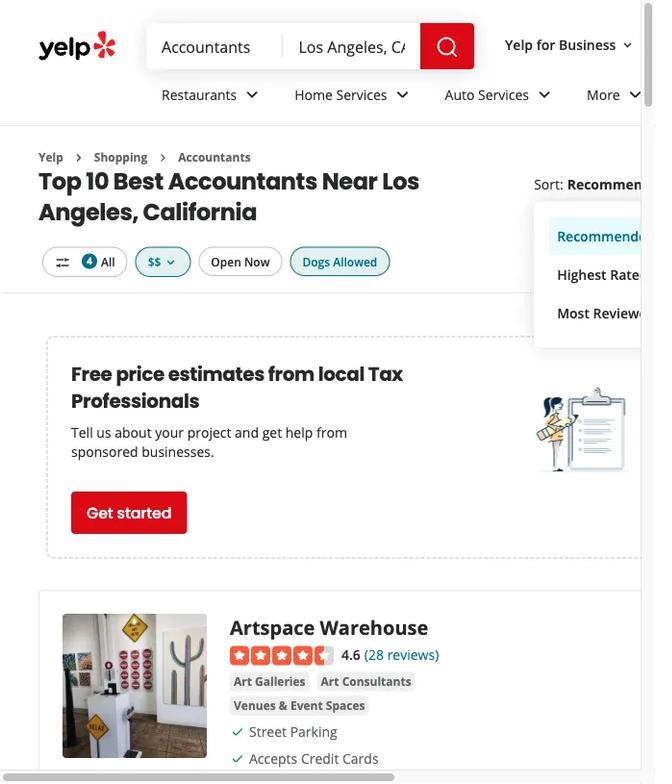 Task type: describe. For each thing, give the bounding box(es) containing it.
street
[[249, 722, 287, 741]]

accepts
[[249, 749, 298, 768]]

16 filter v2 image
[[55, 255, 70, 270]]

restaurants
[[162, 85, 237, 104]]

open now
[[211, 253, 270, 269]]

4
[[87, 254, 92, 267]]

sponsored
[[71, 442, 138, 460]]

artspace warehouse image
[[63, 614, 207, 758]]

top 10 best accountants near los angeles, california
[[38, 165, 420, 228]]

yelp for yelp for business
[[505, 35, 533, 53]]

tell
[[71, 423, 93, 441]]

started
[[117, 502, 172, 524]]

$$ button
[[135, 247, 191, 277]]

and
[[235, 423, 259, 441]]

art galleries
[[234, 673, 306, 689]]

free price estimates from local tax professionals image
[[536, 383, 633, 479]]

all
[[101, 253, 115, 269]]

project
[[187, 423, 231, 441]]

10
[[86, 165, 109, 197]]

recommende button
[[567, 175, 655, 193]]

24 chevron down v2 image for home services
[[391, 83, 414, 106]]

services for auto services
[[478, 85, 529, 104]]

best
[[113, 165, 164, 197]]

dogs
[[302, 253, 330, 269]]

credit
[[301, 749, 339, 768]]

venues
[[234, 697, 276, 713]]

spaces
[[326, 697, 365, 713]]

accepts credit cards
[[249, 749, 379, 768]]

artspace warehouse
[[230, 614, 428, 640]]

your
[[155, 423, 184, 441]]

businesses.
[[142, 442, 214, 460]]

sort: recommende
[[534, 175, 655, 193]]

venues & event spaces link
[[230, 696, 369, 715]]

business categories element
[[146, 69, 655, 125]]

free price estimates from local tax professionals tell us about your project and get help from sponsored businesses.
[[71, 361, 403, 460]]

more
[[587, 85, 620, 104]]

16 chevron right v2 image
[[155, 150, 171, 165]]

0 horizontal spatial from
[[268, 361, 314, 388]]

highest rated
[[557, 265, 648, 284]]

accountants inside top 10 best accountants near los angeles, california
[[168, 165, 317, 197]]

art consultants link
[[317, 672, 415, 691]]

reviewed
[[593, 304, 655, 322]]

get
[[87, 502, 113, 524]]

parking
[[290, 722, 337, 741]]

professionals
[[71, 388, 199, 414]]

(28
[[364, 645, 384, 664]]

artspace warehouse link
[[230, 614, 428, 640]]

tax
[[368, 361, 403, 388]]

free
[[71, 361, 112, 388]]

16 chevron down v2 image
[[163, 255, 178, 270]]

get started
[[87, 502, 172, 524]]

(28 reviews) link
[[364, 643, 439, 664]]

highest rated button
[[549, 255, 655, 294]]

venues & event spaces button
[[230, 696, 369, 715]]

now
[[244, 253, 270, 269]]

yelp for business
[[505, 35, 616, 53]]

24 chevron down v2 image for restaurants
[[241, 83, 264, 106]]

art for galleries
[[234, 673, 252, 689]]

(28 reviews)
[[364, 645, 439, 664]]

art consultants button
[[317, 672, 415, 691]]

4.6 link
[[342, 643, 361, 664]]

home services
[[295, 85, 387, 104]]

estimates
[[168, 361, 265, 388]]

artspace
[[230, 614, 315, 640]]

most reviewed button
[[549, 294, 655, 332]]

Find text field
[[162, 36, 268, 57]]

recommended
[[557, 227, 655, 245]]

angeles,
[[38, 196, 138, 228]]

price
[[116, 361, 164, 388]]

shopping link
[[94, 149, 147, 165]]

&
[[279, 697, 287, 713]]

home
[[295, 85, 333, 104]]

help
[[285, 423, 313, 441]]

16 chevron right v2 image
[[71, 150, 86, 165]]

home services link
[[279, 69, 430, 125]]

allowed
[[333, 253, 377, 269]]



Task type: vqa. For each thing, say whether or not it's contained in the screenshot.
16 checkmark v2 image
yes



Task type: locate. For each thing, give the bounding box(es) containing it.
services right home
[[336, 85, 387, 104]]

yelp left for
[[505, 35, 533, 53]]

16 checkmark v2 image left accepts
[[230, 751, 245, 767]]

from left "local" at the top of page
[[268, 361, 314, 388]]

about
[[115, 423, 152, 441]]

24 chevron down v2 image for more
[[624, 83, 647, 106]]

yelp left 16 chevron right v2 image
[[38, 149, 63, 165]]

1 horizontal spatial 24 chevron down v2 image
[[533, 83, 556, 106]]

rated
[[610, 265, 648, 284]]

art consultants venues & event spaces
[[234, 673, 411, 713]]

shopping
[[94, 149, 147, 165]]

16 chevron down v2 image
[[620, 37, 635, 53]]

1 vertical spatial yelp
[[38, 149, 63, 165]]

yelp
[[505, 35, 533, 53], [38, 149, 63, 165]]

None field
[[162, 36, 268, 57], [299, 36, 405, 57]]

1 art from the left
[[234, 673, 252, 689]]

yelp for yelp link
[[38, 149, 63, 165]]

auto
[[445, 85, 475, 104]]

accountants up 'open now'
[[168, 165, 317, 197]]

1 horizontal spatial 24 chevron down v2 image
[[624, 83, 647, 106]]

auto services
[[445, 85, 529, 104]]

services
[[336, 85, 387, 104], [478, 85, 529, 104]]

0 horizontal spatial art
[[234, 673, 252, 689]]

24 chevron down v2 image
[[391, 83, 414, 106], [533, 83, 556, 106]]

dogs allowed
[[302, 253, 377, 269]]

none field find
[[162, 36, 268, 57]]

24 chevron down v2 image
[[241, 83, 264, 106], [624, 83, 647, 106]]

warehouse
[[320, 614, 428, 640]]

most
[[557, 304, 590, 322]]

most reviewed
[[557, 304, 655, 322]]

event
[[290, 697, 323, 713]]

24 chevron down v2 image right restaurants
[[241, 83, 264, 106]]

2 art from the left
[[321, 673, 339, 689]]

get started button
[[71, 491, 187, 534]]

4.6
[[342, 645, 361, 664]]

Near text field
[[299, 36, 405, 57]]

2 24 chevron down v2 image from the left
[[624, 83, 647, 106]]

consultants
[[342, 673, 411, 689]]

$$
[[148, 253, 161, 269]]

get
[[262, 423, 282, 441]]

16 checkmark v2 image
[[230, 724, 245, 740], [230, 751, 245, 767]]

cards
[[342, 749, 379, 768]]

filters group
[[38, 247, 394, 277]]

us
[[97, 423, 111, 441]]

1 horizontal spatial services
[[478, 85, 529, 104]]

16 checkmark v2 image for accepts credit cards
[[230, 751, 245, 767]]

1 horizontal spatial yelp
[[505, 35, 533, 53]]

yelp for business button
[[497, 27, 643, 62]]

highest
[[557, 265, 607, 284]]

open
[[211, 253, 241, 269]]

california
[[143, 196, 257, 228]]

24 chevron down v2 image inside auto services link
[[533, 83, 556, 106]]

2 24 chevron down v2 image from the left
[[533, 83, 556, 106]]

search image
[[436, 36, 459, 59]]

art galleries link
[[230, 672, 309, 691]]

none field "near"
[[299, 36, 405, 57]]

top
[[38, 165, 81, 197]]

24 chevron down v2 image for auto services
[[533, 83, 556, 106]]

services right auto
[[478, 85, 529, 104]]

1 vertical spatial from
[[316, 423, 347, 441]]

0 vertical spatial from
[[268, 361, 314, 388]]

1 16 checkmark v2 image from the top
[[230, 724, 245, 740]]

services for home services
[[336, 85, 387, 104]]

restaurants link
[[146, 69, 279, 125]]

more link
[[571, 69, 655, 125]]

24 chevron down v2 image right more
[[624, 83, 647, 106]]

accountants
[[178, 149, 251, 165], [168, 165, 317, 197]]

24 chevron down v2 image inside restaurants "link"
[[241, 83, 264, 106]]

16 checkmark v2 image left street
[[230, 724, 245, 740]]

local
[[318, 361, 365, 388]]

auto services link
[[430, 69, 571, 125]]

art inside button
[[234, 673, 252, 689]]

art inside art consultants venues & event spaces
[[321, 673, 339, 689]]

accountants link
[[178, 149, 251, 165]]

yelp link
[[38, 149, 63, 165]]

business
[[559, 35, 616, 53]]

2 none field from the left
[[299, 36, 405, 57]]

yelp inside button
[[505, 35, 533, 53]]

art
[[234, 673, 252, 689], [321, 673, 339, 689]]

1 24 chevron down v2 image from the left
[[241, 83, 264, 106]]

1 horizontal spatial none field
[[299, 36, 405, 57]]

0 horizontal spatial services
[[336, 85, 387, 104]]

recommende
[[567, 175, 655, 193]]

art galleries button
[[230, 672, 309, 691]]

near
[[322, 165, 378, 197]]

4.6 star rating image
[[230, 646, 334, 665]]

0 horizontal spatial none field
[[162, 36, 268, 57]]

1 horizontal spatial art
[[321, 673, 339, 689]]

None search field
[[146, 23, 478, 69]]

16 checkmark v2 image for street parking
[[230, 724, 245, 740]]

open now button
[[198, 247, 282, 276]]

galleries
[[255, 673, 306, 689]]

1 horizontal spatial from
[[316, 423, 347, 441]]

recommended button
[[549, 217, 655, 255]]

none field up restaurants
[[162, 36, 268, 57]]

2 16 checkmark v2 image from the top
[[230, 751, 245, 767]]

0 vertical spatial 16 checkmark v2 image
[[230, 724, 245, 740]]

art up venues on the left bottom of the page
[[234, 673, 252, 689]]

reviews)
[[387, 645, 439, 664]]

art for consultants
[[321, 673, 339, 689]]

0 vertical spatial yelp
[[505, 35, 533, 53]]

0 horizontal spatial 24 chevron down v2 image
[[241, 83, 264, 106]]

0 horizontal spatial yelp
[[38, 149, 63, 165]]

los
[[382, 165, 420, 197]]

from
[[268, 361, 314, 388], [316, 423, 347, 441]]

24 chevron down v2 image inside home services link
[[391, 83, 414, 106]]

24 chevron down v2 image inside more link
[[624, 83, 647, 106]]

from right help
[[316, 423, 347, 441]]

art up spaces
[[321, 673, 339, 689]]

1 vertical spatial 16 checkmark v2 image
[[230, 751, 245, 767]]

none field up home services
[[299, 36, 405, 57]]

2 services from the left
[[478, 85, 529, 104]]

4 all
[[87, 253, 115, 269]]

dogs allowed button
[[290, 247, 390, 276]]

24 chevron down v2 image left auto
[[391, 83, 414, 106]]

1 24 chevron down v2 image from the left
[[391, 83, 414, 106]]

accountants right 16 chevron right v2 icon
[[178, 149, 251, 165]]

street parking
[[249, 722, 337, 741]]

24 chevron down v2 image down for
[[533, 83, 556, 106]]

for
[[537, 35, 555, 53]]

sort:
[[534, 175, 563, 193]]

1 none field from the left
[[162, 36, 268, 57]]

1 services from the left
[[336, 85, 387, 104]]

0 horizontal spatial 24 chevron down v2 image
[[391, 83, 414, 106]]



